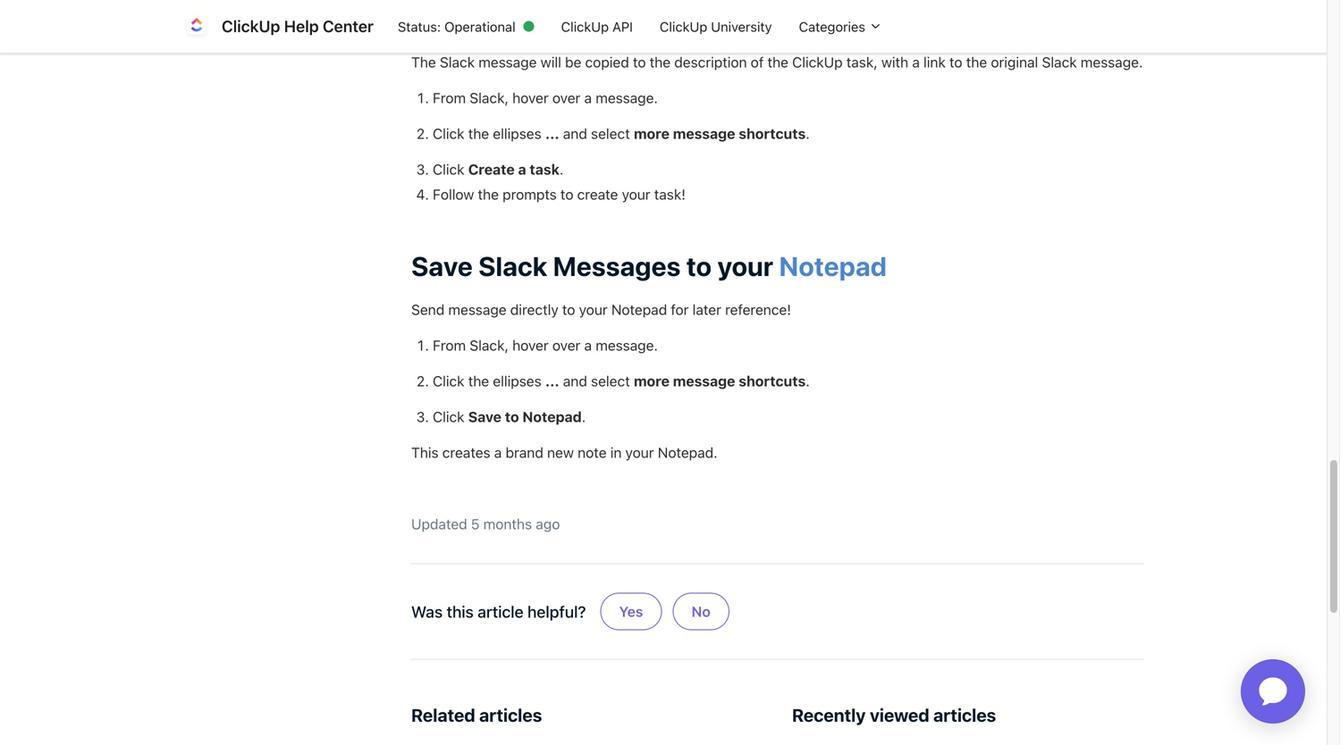 Task type: vqa. For each thing, say whether or not it's contained in the screenshot.
1st the by from the bottom
no



Task type: describe. For each thing, give the bounding box(es) containing it.
copied
[[585, 54, 629, 71]]

clickup api
[[561, 19, 633, 34]]

to inside the click create a task . follow the prompts to create your task!
[[561, 186, 574, 203]]

from for create a task
[[433, 89, 466, 106]]

2 vertical spatial notepad
[[523, 409, 582, 426]]

3 click from the top
[[433, 373, 465, 390]]

the inside the click create a task . follow the prompts to create your task!
[[478, 186, 499, 203]]

notepad for send message directly to your notepad for later reference!
[[611, 302, 667, 319]]

shortcuts for save to notepad
[[739, 373, 806, 390]]

select for save to notepad
[[591, 373, 630, 390]]

send message directly to your notepad for later reference!
[[411, 302, 791, 319]]

with
[[881, 54, 909, 71]]

status:
[[398, 19, 441, 34]]

create
[[577, 186, 618, 203]]

message down later
[[673, 373, 735, 390]]

new
[[547, 445, 574, 462]]

later
[[693, 302, 721, 319]]

directly
[[510, 302, 559, 319]]

link
[[924, 54, 946, 71]]

follow
[[433, 186, 474, 203]]

task!
[[654, 186, 686, 203]]

hover for save to notepad
[[512, 337, 549, 354]]

a down copied
[[584, 89, 592, 106]]

related
[[411, 705, 475, 726]]

the left original
[[966, 54, 987, 71]]

clickup help help center home page image
[[182, 12, 211, 41]]

this creates a brand new note in your notepad.
[[411, 445, 718, 462]]

slack, for create a task
[[470, 89, 509, 106]]

updated 5 months ago
[[411, 516, 560, 533]]

clickup university link
[[646, 10, 786, 43]]

was
[[411, 602, 443, 622]]

your up reference!
[[718, 250, 773, 282]]

updated
[[411, 516, 467, 533]]

more for create a task
[[634, 125, 670, 142]]

to right directly
[[562, 302, 575, 319]]

the slack message will be copied to the description of the clickup task, with a link to the original slack message.
[[411, 54, 1143, 71]]

article
[[478, 602, 524, 622]]

5
[[471, 516, 480, 533]]

your inside the click create a task . follow the prompts to create your task!
[[622, 186, 651, 203]]

task,
[[847, 54, 878, 71]]

from
[[685, 2, 744, 34]]

message up with in the top of the page
[[845, 2, 959, 34]]

hover for create a task
[[512, 89, 549, 106]]

click inside the click create a task . follow the prompts to create your task!
[[433, 161, 465, 178]]

be
[[565, 54, 581, 71]]

note
[[578, 445, 607, 462]]

and for save to notepad
[[563, 373, 587, 390]]

api
[[612, 19, 633, 34]]

1 click from the top
[[433, 125, 465, 142]]

from slack, hover over a message. for create a task
[[433, 89, 658, 106]]

of
[[751, 54, 764, 71]]

0 vertical spatial create
[[411, 2, 496, 34]]

save slack messages to your notepad
[[411, 250, 887, 282]]

clickup university
[[660, 19, 772, 34]]

0 vertical spatial save
[[411, 250, 473, 282]]

create inside the click create a task . follow the prompts to create your task!
[[468, 161, 515, 178]]

4 click from the top
[[433, 409, 465, 426]]

clickup help center
[[222, 17, 374, 36]]

create a clickup task from a slack message
[[411, 2, 959, 34]]

message. for create a task
[[596, 89, 658, 106]]

categories
[[799, 19, 869, 34]]

the up follow
[[468, 125, 489, 142]]

prompts
[[503, 186, 557, 203]]

clickup for clickup help center
[[222, 17, 280, 36]]

a inside the click create a task . follow the prompts to create your task!
[[518, 161, 526, 178]]

the right of
[[768, 54, 789, 71]]

yes
[[619, 604, 643, 621]]

clickup api link
[[548, 10, 646, 43]]

1 vertical spatial save
[[468, 409, 502, 426]]

categories button
[[786, 10, 896, 43]]

a right from on the right of page
[[750, 2, 765, 34]]

university
[[711, 19, 772, 34]]

notepad.
[[658, 445, 718, 462]]

2 articles from the left
[[933, 705, 996, 726]]



Task type: locate. For each thing, give the bounding box(es) containing it.
a up prompts
[[518, 161, 526, 178]]

notepad up the new
[[523, 409, 582, 426]]

a left brand
[[494, 445, 502, 462]]

recently
[[792, 705, 866, 726]]

2 from from the top
[[433, 337, 466, 354]]

2 shortcuts from the top
[[739, 373, 806, 390]]

1 horizontal spatial articles
[[933, 705, 996, 726]]

create up the at the left top of the page
[[411, 2, 496, 34]]

... up the click save to notepad . at the left of the page
[[545, 373, 559, 390]]

messages
[[553, 250, 681, 282]]

click the ellipses ... and select more message shortcuts . up create
[[433, 125, 810, 142]]

0 vertical spatial shortcuts
[[739, 125, 806, 142]]

1 vertical spatial ...
[[545, 373, 559, 390]]

the
[[411, 54, 436, 71]]

2 horizontal spatial notepad
[[779, 250, 887, 282]]

a left clickup api link
[[501, 2, 516, 34]]

create
[[411, 2, 496, 34], [468, 161, 515, 178]]

your down messages
[[579, 302, 608, 319]]

save up creates
[[468, 409, 502, 426]]

more
[[634, 125, 670, 142], [634, 373, 670, 390]]

message up task!
[[673, 125, 735, 142]]

more up task!
[[634, 125, 670, 142]]

from
[[433, 89, 466, 106], [433, 337, 466, 354]]

ellipses up the click save to notepad . at the left of the page
[[493, 373, 542, 390]]

center
[[323, 17, 374, 36]]

0 vertical spatial notepad
[[779, 250, 887, 282]]

1 vertical spatial create
[[468, 161, 515, 178]]

reference!
[[725, 302, 791, 319]]

shortcuts for create a task
[[739, 125, 806, 142]]

1 vertical spatial message.
[[596, 89, 658, 106]]

1 hover from the top
[[512, 89, 549, 106]]

1 click the ellipses ... and select more message shortcuts . from the top
[[433, 125, 810, 142]]

1 vertical spatial more
[[634, 373, 670, 390]]

articles
[[479, 705, 542, 726], [933, 705, 996, 726]]

slack up the slack message will be copied to the description of the clickup task, with a link to the original slack message.
[[771, 2, 840, 34]]

notepad left for
[[611, 302, 667, 319]]

1 vertical spatial slack,
[[470, 337, 509, 354]]

was this article helpful?
[[411, 602, 586, 622]]

1 shortcuts from the top
[[739, 125, 806, 142]]

... up the click create a task . follow the prompts to create your task!
[[545, 125, 559, 142]]

from slack, hover over a message. down directly
[[433, 337, 658, 354]]

create up follow
[[468, 161, 515, 178]]

0 vertical spatial message.
[[1081, 54, 1143, 71]]

ellipses
[[493, 125, 542, 142], [493, 373, 542, 390]]

2 vertical spatial message.
[[596, 337, 658, 354]]

hover
[[512, 89, 549, 106], [512, 337, 549, 354]]

1 vertical spatial task
[[530, 161, 560, 178]]

0 vertical spatial click the ellipses ... and select more message shortcuts .
[[433, 125, 810, 142]]

ellipses for create a task
[[493, 125, 542, 142]]

0 vertical spatial more
[[634, 125, 670, 142]]

1 vertical spatial from slack, hover over a message.
[[433, 337, 658, 354]]

status: operational
[[398, 19, 516, 34]]

select up create
[[591, 125, 630, 142]]

slack, up the click save to notepad . at the left of the page
[[470, 337, 509, 354]]

save up the send
[[411, 250, 473, 282]]

from for save to notepad
[[433, 337, 466, 354]]

0 vertical spatial ellipses
[[493, 125, 542, 142]]

2 click from the top
[[433, 161, 465, 178]]

clickup help center link
[[182, 12, 384, 41]]

your
[[622, 186, 651, 203], [718, 250, 773, 282], [579, 302, 608, 319], [625, 445, 654, 462]]

1 more from the top
[[634, 125, 670, 142]]

shortcuts
[[739, 125, 806, 142], [739, 373, 806, 390]]

0 vertical spatial select
[[591, 125, 630, 142]]

ago
[[536, 516, 560, 533]]

2 over from the top
[[552, 337, 581, 354]]

2 click the ellipses ... and select more message shortcuts . from the top
[[433, 373, 810, 390]]

this
[[447, 602, 474, 622]]

over down directly
[[552, 337, 581, 354]]

application
[[1220, 638, 1327, 746]]

over down be
[[552, 89, 581, 106]]

message right the send
[[448, 302, 507, 319]]

to up later
[[686, 250, 712, 282]]

the down create a clickup task from a slack message
[[650, 54, 671, 71]]

and up this creates a brand new note in your notepad.
[[563, 373, 587, 390]]

1 select from the top
[[591, 125, 630, 142]]

click the ellipses ... and select more message shortcuts . for save to notepad
[[433, 373, 810, 390]]

recently viewed articles
[[792, 705, 996, 726]]

1 articles from the left
[[479, 705, 542, 726]]

from slack, hover over a message. for save to notepad
[[433, 337, 658, 354]]

a
[[501, 2, 516, 34], [750, 2, 765, 34], [912, 54, 920, 71], [584, 89, 592, 106], [518, 161, 526, 178], [584, 337, 592, 354], [494, 445, 502, 462]]

a down send message directly to your notepad for later reference!
[[584, 337, 592, 354]]

2 ellipses from the top
[[493, 373, 542, 390]]

clickup for clickup api
[[561, 19, 609, 34]]

task inside the click create a task . follow the prompts to create your task!
[[530, 161, 560, 178]]

2 select from the top
[[591, 373, 630, 390]]

yes button
[[600, 593, 662, 631]]

click the ellipses ... and select more message shortcuts . for create a task
[[433, 125, 810, 142]]

task for .
[[530, 161, 560, 178]]

slack, down operational
[[470, 89, 509, 106]]

message left will
[[479, 54, 537, 71]]

to up brand
[[505, 409, 519, 426]]

click the ellipses ... and select more message shortcuts . up in
[[433, 373, 810, 390]]

1 over from the top
[[552, 89, 581, 106]]

operational
[[444, 19, 516, 34]]

to
[[633, 54, 646, 71], [950, 54, 963, 71], [561, 186, 574, 203], [686, 250, 712, 282], [562, 302, 575, 319], [505, 409, 519, 426]]

click save to notepad .
[[433, 409, 586, 426]]

to left create
[[561, 186, 574, 203]]

ellipses up prompts
[[493, 125, 542, 142]]

select up in
[[591, 373, 630, 390]]

message
[[845, 2, 959, 34], [479, 54, 537, 71], [673, 125, 735, 142], [448, 302, 507, 319], [673, 373, 735, 390]]

articles right viewed
[[933, 705, 996, 726]]

help
[[284, 17, 319, 36]]

2 from slack, hover over a message. from the top
[[433, 337, 658, 354]]

message.
[[1081, 54, 1143, 71], [596, 89, 658, 106], [596, 337, 658, 354]]

your left task!
[[622, 186, 651, 203]]

slack
[[771, 2, 840, 34], [440, 54, 475, 71], [1042, 54, 1077, 71], [478, 250, 547, 282]]

1 vertical spatial select
[[591, 373, 630, 390]]

to right copied
[[633, 54, 646, 71]]

in
[[610, 445, 622, 462]]

articles right "related"
[[479, 705, 542, 726]]

from slack, hover over a message. down will
[[433, 89, 658, 106]]

0 vertical spatial hover
[[512, 89, 549, 106]]

viewed
[[870, 705, 930, 726]]

2 ... from the top
[[545, 373, 559, 390]]

no button
[[673, 593, 729, 631]]

select
[[591, 125, 630, 142], [591, 373, 630, 390]]

from down the at the left top of the page
[[433, 89, 466, 106]]

1 vertical spatial from
[[433, 337, 466, 354]]

0 vertical spatial slack,
[[470, 89, 509, 106]]

group
[[597, 579, 733, 645]]

...
[[545, 125, 559, 142], [545, 373, 559, 390]]

the up the click save to notepad . at the left of the page
[[468, 373, 489, 390]]

your right in
[[625, 445, 654, 462]]

hover down will
[[512, 89, 549, 106]]

more for save to notepad
[[634, 373, 670, 390]]

. inside the click create a task . follow the prompts to create your task!
[[560, 161, 564, 178]]

from slack, hover over a message.
[[433, 89, 658, 106], [433, 337, 658, 354]]

no
[[692, 604, 711, 621]]

click create a task . follow the prompts to create your task!
[[433, 161, 686, 203]]

1 from slack, hover over a message. from the top
[[433, 89, 658, 106]]

1 horizontal spatial task
[[626, 2, 680, 34]]

and for create a task
[[563, 125, 587, 142]]

ellipses for save to notepad
[[493, 373, 542, 390]]

1 from from the top
[[433, 89, 466, 106]]

from down the send
[[433, 337, 466, 354]]

months
[[483, 516, 532, 533]]

to right link
[[950, 54, 963, 71]]

shortcuts down the slack message will be copied to the description of the clickup task, with a link to the original slack message.
[[739, 125, 806, 142]]

group containing yes
[[597, 579, 733, 645]]

over
[[552, 89, 581, 106], [552, 337, 581, 354]]

1 vertical spatial over
[[552, 337, 581, 354]]

creates
[[442, 445, 491, 462]]

notepad up reference!
[[779, 250, 887, 282]]

2 hover from the top
[[512, 337, 549, 354]]

over for save to notepad
[[552, 337, 581, 354]]

message. for save to notepad
[[596, 337, 658, 354]]

0 vertical spatial from
[[433, 89, 466, 106]]

the
[[650, 54, 671, 71], [768, 54, 789, 71], [966, 54, 987, 71], [468, 125, 489, 142], [478, 186, 499, 203], [468, 373, 489, 390]]

click
[[433, 125, 465, 142], [433, 161, 465, 178], [433, 373, 465, 390], [433, 409, 465, 426]]

1 vertical spatial shortcuts
[[739, 373, 806, 390]]

1 vertical spatial click the ellipses ... and select more message shortcuts .
[[433, 373, 810, 390]]

slack right the at the left top of the page
[[440, 54, 475, 71]]

task up prompts
[[530, 161, 560, 178]]

notepad link
[[779, 250, 887, 282]]

slack right original
[[1042, 54, 1077, 71]]

1 horizontal spatial notepad
[[611, 302, 667, 319]]

2 more from the top
[[634, 373, 670, 390]]

2 and from the top
[[563, 373, 587, 390]]

1 and from the top
[[563, 125, 587, 142]]

and
[[563, 125, 587, 142], [563, 373, 587, 390]]

0 horizontal spatial notepad
[[523, 409, 582, 426]]

0 vertical spatial over
[[552, 89, 581, 106]]

0 horizontal spatial articles
[[479, 705, 542, 726]]

click the ellipses ... and select more message shortcuts .
[[433, 125, 810, 142], [433, 373, 810, 390]]

clickup
[[522, 2, 620, 34], [222, 17, 280, 36], [561, 19, 609, 34], [660, 19, 707, 34], [792, 54, 843, 71]]

and up the click create a task . follow the prompts to create your task!
[[563, 125, 587, 142]]

send
[[411, 302, 445, 319]]

brand
[[506, 445, 543, 462]]

description
[[674, 54, 747, 71]]

the right follow
[[478, 186, 499, 203]]

0 vertical spatial task
[[626, 2, 680, 34]]

shortcuts down reference!
[[739, 373, 806, 390]]

.
[[806, 125, 810, 142], [560, 161, 564, 178], [806, 373, 810, 390], [582, 409, 586, 426]]

1 vertical spatial notepad
[[611, 302, 667, 319]]

this
[[411, 445, 439, 462]]

0 vertical spatial and
[[563, 125, 587, 142]]

... for create a task
[[545, 125, 559, 142]]

slack up directly
[[478, 250, 547, 282]]

select for create a task
[[591, 125, 630, 142]]

0 vertical spatial from slack, hover over a message.
[[433, 89, 658, 106]]

related articles
[[411, 705, 542, 726]]

0 vertical spatial ...
[[545, 125, 559, 142]]

1 ... from the top
[[545, 125, 559, 142]]

1 slack, from the top
[[470, 89, 509, 106]]

1 vertical spatial and
[[563, 373, 587, 390]]

a left link
[[912, 54, 920, 71]]

slack,
[[470, 89, 509, 106], [470, 337, 509, 354]]

task for from
[[626, 2, 680, 34]]

will
[[541, 54, 561, 71]]

helpful?
[[527, 602, 586, 622]]

1 vertical spatial hover
[[512, 337, 549, 354]]

1 ellipses from the top
[[493, 125, 542, 142]]

over for create a task
[[552, 89, 581, 106]]

slack, for save to notepad
[[470, 337, 509, 354]]

2 slack, from the top
[[470, 337, 509, 354]]

task left from on the right of page
[[626, 2, 680, 34]]

0 horizontal spatial task
[[530, 161, 560, 178]]

for
[[671, 302, 689, 319]]

original
[[991, 54, 1038, 71]]

clickup for clickup university
[[660, 19, 707, 34]]

save
[[411, 250, 473, 282], [468, 409, 502, 426]]

hover down directly
[[512, 337, 549, 354]]

... for save to notepad
[[545, 373, 559, 390]]

1 vertical spatial ellipses
[[493, 373, 542, 390]]

notepad
[[779, 250, 887, 282], [611, 302, 667, 319], [523, 409, 582, 426]]

more up the notepad.
[[634, 373, 670, 390]]

task
[[626, 2, 680, 34], [530, 161, 560, 178]]

notepad for save slack messages to your notepad
[[779, 250, 887, 282]]



